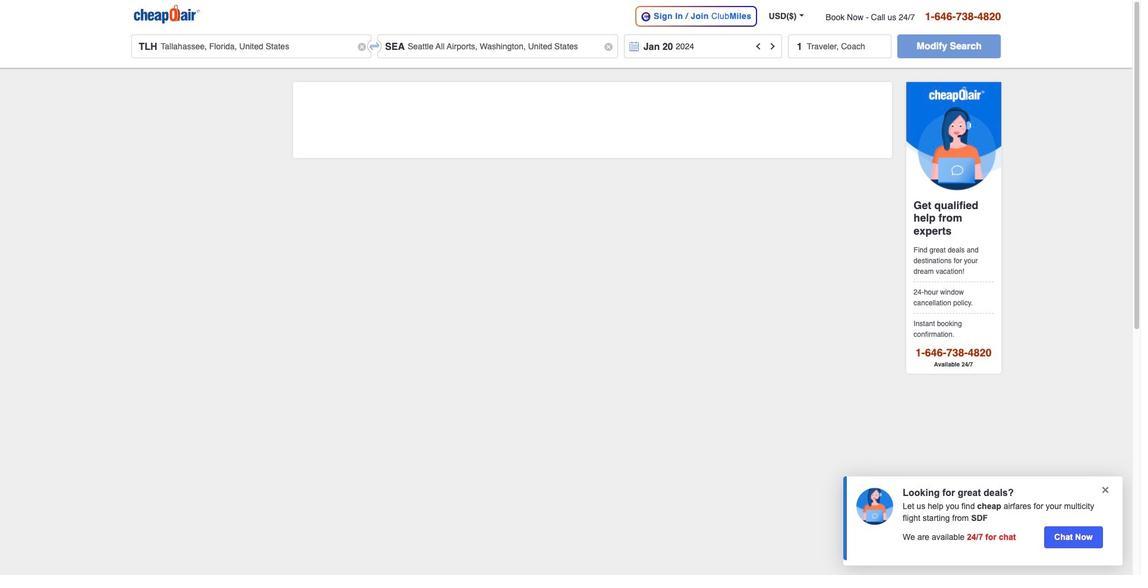 Task type: vqa. For each thing, say whether or not it's contained in the screenshot.
Depart field
no



Task type: describe. For each thing, give the bounding box(es) containing it.
cross_icon image
[[1100, 485, 1112, 497]]

traveler element
[[789, 34, 892, 58]]

Where to? SEA - Seattle All Airports, Washington, United States field
[[378, 34, 618, 58]]

Departure Date text field
[[624, 34, 783, 58]]



Task type: locate. For each thing, give the bounding box(es) containing it.
agent_icon image
[[857, 488, 894, 525]]

Where from? TLH - Tallahassee, Florida, United States field
[[131, 34, 372, 58]]

clubmilelogo image
[[641, 11, 652, 22]]

Selected 1 traveler with Coach Class field
[[789, 34, 892, 58]]

None button
[[898, 34, 1002, 58]]



